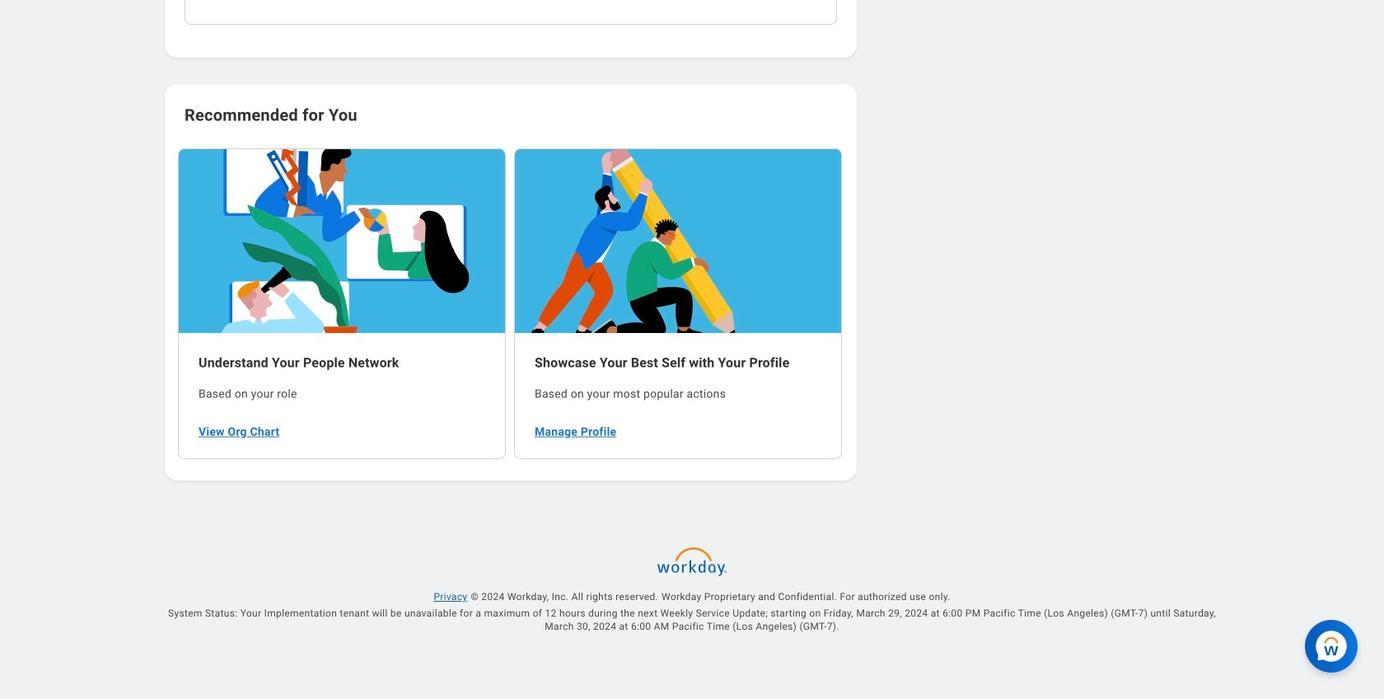 Task type: vqa. For each thing, say whether or not it's contained in the screenshot.
2
no



Task type: locate. For each thing, give the bounding box(es) containing it.
footer
[[138, 540, 1246, 699]]

workday assistant region
[[1306, 613, 1365, 673]]

list
[[178, 147, 844, 461]]



